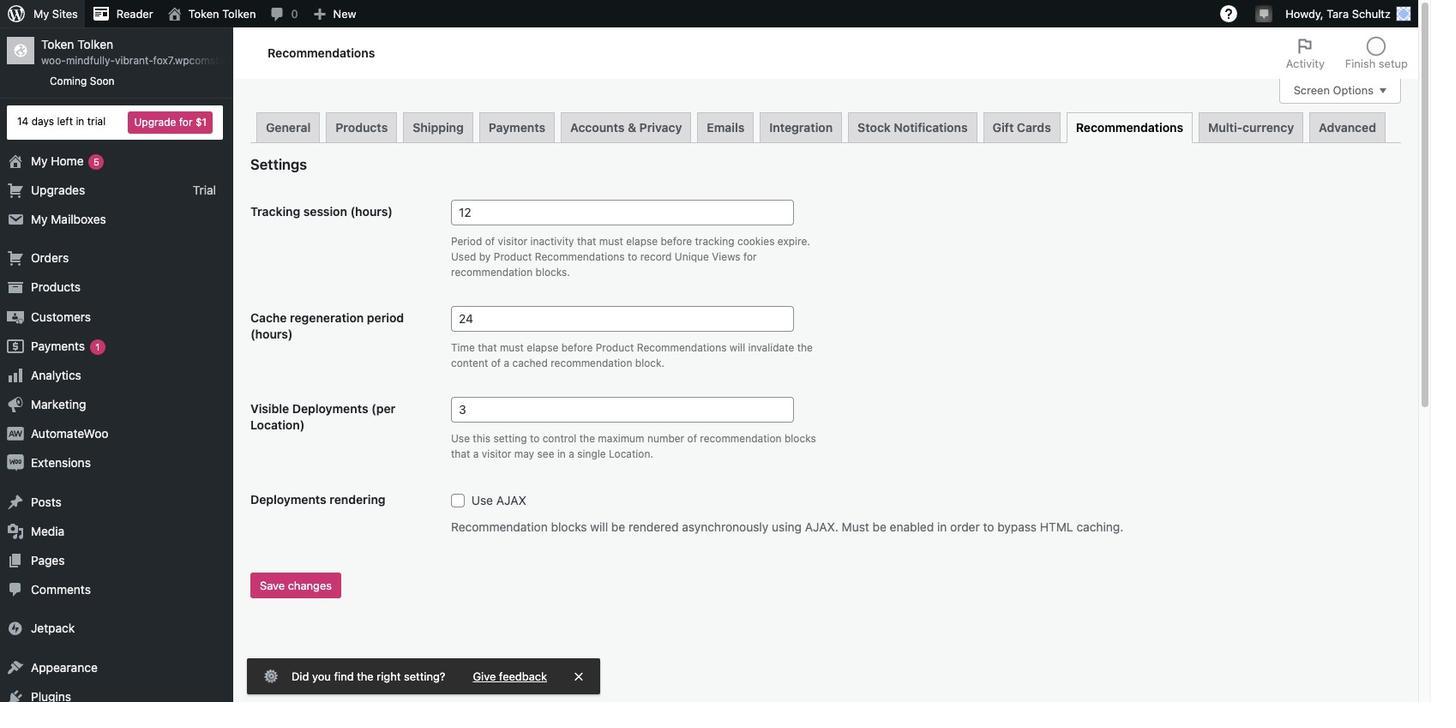 Task type: describe. For each thing, give the bounding box(es) containing it.
0 horizontal spatial the
[[357, 669, 374, 683]]

inactivity
[[530, 235, 574, 248]]

will inside time that must elapse before product recommendations will invalidate the content of a cached recommendation block.
[[730, 342, 745, 355]]

customers link
[[0, 302, 233, 332]]

pencil icon image
[[264, 669, 278, 683]]

0 vertical spatial products
[[336, 120, 388, 134]]

emails
[[707, 120, 745, 134]]

html
[[1040, 520, 1073, 534]]

screen
[[1294, 84, 1330, 97]]

did
[[292, 669, 309, 683]]

period
[[367, 311, 404, 325]]

days
[[31, 115, 54, 128]]

recommendation
[[451, 520, 548, 534]]

that inside time that must elapse before product recommendations will invalidate the content of a cached recommendation block.
[[478, 342, 497, 355]]

period of visitor inactivity that must elapse before tracking cookies expire. used by product recommendations to record unique views for recommendation blocks.
[[451, 235, 810, 279]]

ajax.
[[805, 520, 838, 534]]

media link
[[0, 517, 233, 546]]

media
[[31, 524, 65, 538]]

save changes
[[260, 578, 332, 592]]

invalidate
[[748, 342, 794, 355]]

mindfully-
[[66, 54, 115, 67]]

deployments inside visible deployments (per location)
[[292, 402, 368, 416]]

finish
[[1345, 57, 1376, 70]]

analytics
[[31, 368, 81, 382]]

ajax
[[496, 493, 526, 508]]

1 be from the left
[[611, 520, 625, 534]]

a for cache regeneration period (hours)
[[504, 357, 509, 370]]

product inside period of visitor inactivity that must elapse before tracking cookies expire. used by product recommendations to record unique views for recommendation blocks.
[[494, 251, 532, 264]]

14 days left in trial
[[17, 115, 106, 128]]

tolken for token tolken
[[222, 7, 256, 21]]

recommendations link
[[1066, 112, 1193, 143]]

finish setup
[[1345, 57, 1408, 70]]

orders
[[31, 251, 69, 265]]

1 vertical spatial deployments
[[250, 493, 326, 507]]

marketing
[[31, 397, 86, 412]]

did you find the right setting?
[[292, 669, 445, 683]]

rendered
[[629, 520, 679, 534]]

in inside 'use this setting to control the maximum number of recommendation blocks that a visitor may see in a single location.'
[[557, 448, 566, 461]]

may
[[514, 448, 534, 461]]

my mailboxes link
[[0, 205, 233, 234]]

payments 1
[[31, 338, 100, 353]]

posts
[[31, 494, 62, 509]]

$1
[[195, 115, 207, 128]]

token tolken woo-mindfully-vibrant-fox7.wpcomstaging.com coming soon
[[41, 37, 269, 87]]

give feedback button
[[473, 668, 547, 684]]

trial
[[193, 182, 216, 197]]

to inside period of visitor inactivity that must elapse before tracking cookies expire. used by product recommendations to record unique views for recommendation blocks.
[[628, 251, 637, 264]]

Visible Deployments (per Location) number field
[[451, 397, 794, 423]]

record
[[640, 251, 672, 264]]

shipping link
[[403, 112, 473, 142]]

Use AJAX checkbox
[[451, 494, 465, 507]]

cards
[[1017, 120, 1051, 134]]

0 vertical spatial products link
[[326, 112, 397, 142]]

emails link
[[697, 112, 754, 142]]

a for visible deployments (per location)
[[473, 448, 479, 461]]

use for use this setting to control the maximum number of recommendation blocks that a visitor may see in a single location.
[[451, 433, 470, 445]]

stock
[[858, 120, 891, 134]]

Cache regeneration period (hours) number field
[[451, 307, 794, 332]]

activity button
[[1276, 27, 1335, 79]]

new
[[333, 7, 356, 21]]

content
[[451, 357, 488, 370]]

of inside time that must elapse before product recommendations will invalidate the content of a cached recommendation block.
[[491, 357, 501, 370]]

deployments rendering
[[250, 493, 386, 507]]

the inside 'use this setting to control the maximum number of recommendation blocks that a visitor may see in a single location.'
[[579, 433, 595, 445]]

in inside navigation
[[76, 115, 84, 128]]

howdy, tara schultz
[[1286, 7, 1391, 21]]

settings
[[250, 156, 307, 174]]

screen options
[[1294, 84, 1374, 97]]

(per
[[371, 402, 395, 416]]

blocks inside 'use this setting to control the maximum number of recommendation blocks that a visitor may see in a single location.'
[[785, 433, 816, 445]]

accounts
[[570, 120, 625, 134]]

14
[[17, 115, 29, 128]]

coming
[[50, 75, 87, 87]]

2 vertical spatial in
[[937, 520, 947, 534]]

product inside time that must elapse before product recommendations will invalidate the content of a cached recommendation block.
[[596, 342, 634, 355]]

Tracking session (hours) number field
[[451, 200, 794, 226]]

block.
[[635, 357, 665, 370]]

cookies
[[737, 235, 775, 248]]

finish setup button
[[1335, 27, 1418, 79]]

howdy,
[[1286, 7, 1324, 21]]

that inside period of visitor inactivity that must elapse before tracking cookies expire. used by product recommendations to record unique views for recommendation blocks.
[[577, 235, 596, 248]]

token for token tolken
[[188, 7, 219, 21]]

maximum
[[598, 433, 644, 445]]

stock notifications
[[858, 120, 968, 134]]

time that must elapse before product recommendations will invalidate the content of a cached recommendation block.
[[451, 342, 813, 370]]

advanced
[[1319, 120, 1376, 134]]

location.
[[609, 448, 653, 461]]

orders link
[[0, 244, 233, 273]]

that inside 'use this setting to control the maximum number of recommendation blocks that a visitor may see in a single location.'
[[451, 448, 470, 461]]

asynchronously
[[682, 520, 769, 534]]

0 horizontal spatial products link
[[0, 273, 233, 302]]

0 horizontal spatial blocks
[[551, 520, 587, 534]]

gift cards
[[993, 120, 1051, 134]]

0 vertical spatial (hours)
[[350, 204, 393, 219]]

notification image
[[1257, 6, 1271, 20]]

recommendation inside period of visitor inactivity that must elapse before tracking cookies expire. used by product recommendations to record unique views for recommendation blocks.
[[451, 266, 533, 279]]

left
[[57, 115, 73, 128]]

toolbar navigation
[[0, 0, 1418, 31]]

use this setting to control the maximum number of recommendation blocks that a visitor may see in a single location.
[[451, 433, 816, 461]]

notifications
[[894, 120, 968, 134]]

screen options button
[[1279, 78, 1401, 104]]

fox7.wpcomstaging.com
[[153, 54, 269, 67]]

setting
[[493, 433, 527, 445]]

automatewoo link
[[0, 420, 233, 449]]

setup
[[1379, 57, 1408, 70]]

✕ button
[[575, 668, 583, 684]]

recommendation inside time that must elapse before product recommendations will invalidate the content of a cached recommendation block.
[[551, 357, 632, 370]]

multi-currency
[[1208, 120, 1294, 134]]

of inside 'use this setting to control the maximum number of recommendation blocks that a visitor may see in a single location.'
[[687, 433, 697, 445]]

5
[[93, 156, 99, 167]]

extensions link
[[0, 449, 233, 478]]

tracking session (hours)
[[250, 204, 393, 219]]



Task type: vqa. For each thing, say whether or not it's contained in the screenshot.
Save
yes



Task type: locate. For each thing, give the bounding box(es) containing it.
general
[[266, 120, 311, 134]]

that up "use ajax" "checkbox"
[[451, 448, 470, 461]]

gift cards link
[[983, 112, 1060, 142]]

0 horizontal spatial elapse
[[527, 342, 558, 355]]

this
[[473, 433, 490, 445]]

trial
[[87, 115, 106, 128]]

tolken inside "toolbar" navigation
[[222, 7, 256, 21]]

my left sites on the top of the page
[[33, 7, 49, 21]]

2 horizontal spatial a
[[569, 448, 574, 461]]

0 horizontal spatial to
[[530, 433, 540, 445]]

0 vertical spatial the
[[797, 342, 813, 355]]

0 horizontal spatial products
[[31, 280, 81, 294]]

1 vertical spatial product
[[596, 342, 634, 355]]

feedback
[[499, 669, 547, 683]]

before up unique
[[661, 235, 692, 248]]

1 horizontal spatial must
[[599, 235, 623, 248]]

2 horizontal spatial that
[[577, 235, 596, 248]]

0 vertical spatial deployments
[[292, 402, 368, 416]]

currency
[[1243, 120, 1294, 134]]

0 horizontal spatial before
[[561, 342, 593, 355]]

appearance
[[31, 660, 98, 674]]

be
[[611, 520, 625, 534], [873, 520, 887, 534]]

recommendation
[[451, 266, 533, 279], [551, 357, 632, 370], [700, 433, 782, 445]]

tab list
[[1276, 27, 1418, 79]]

1 vertical spatial before
[[561, 342, 593, 355]]

1 horizontal spatial blocks
[[785, 433, 816, 445]]

1 horizontal spatial in
[[557, 448, 566, 461]]

recommendations inside period of visitor inactivity that must elapse before tracking cookies expire. used by product recommendations to record unique views for recommendation blocks.
[[535, 251, 625, 264]]

0 horizontal spatial recommendation
[[451, 266, 533, 279]]

1 vertical spatial tolken
[[77, 37, 113, 51]]

jetpack
[[31, 621, 75, 636]]

2 horizontal spatial to
[[983, 520, 994, 534]]

deployments left rendering at bottom left
[[250, 493, 326, 507]]

must up cached in the bottom left of the page
[[500, 342, 524, 355]]

my for my sites
[[33, 7, 49, 21]]

visitor down the "setting"
[[482, 448, 511, 461]]

payments link
[[479, 112, 555, 142]]

0 horizontal spatial that
[[451, 448, 470, 461]]

2 horizontal spatial in
[[937, 520, 947, 534]]

for down 'cookies'
[[743, 251, 757, 264]]

reader
[[116, 7, 153, 21]]

my for my home 5
[[31, 153, 48, 168]]

the up single
[[579, 433, 595, 445]]

caching.
[[1077, 520, 1123, 534]]

tracking
[[695, 235, 734, 248]]

0 horizontal spatial will
[[590, 520, 608, 534]]

products
[[336, 120, 388, 134], [31, 280, 81, 294]]

visitor inside period of visitor inactivity that must elapse before tracking cookies expire. used by product recommendations to record unique views for recommendation blocks.
[[498, 235, 527, 248]]

control
[[542, 433, 577, 445]]

cached
[[512, 357, 548, 370]]

elapse up record
[[626, 235, 658, 248]]

1 horizontal spatial tolken
[[222, 7, 256, 21]]

unique
[[675, 251, 709, 264]]

integration
[[769, 120, 833, 134]]

1 horizontal spatial the
[[579, 433, 595, 445]]

recommendations
[[268, 45, 375, 60], [1076, 120, 1183, 134], [535, 251, 625, 264], [637, 342, 727, 355]]

must inside time that must elapse before product recommendations will invalidate the content of a cached recommendation block.
[[500, 342, 524, 355]]

2 horizontal spatial the
[[797, 342, 813, 355]]

the right invalidate
[[797, 342, 813, 355]]

0 vertical spatial token
[[188, 7, 219, 21]]

recommendations inside time that must elapse before product recommendations will invalidate the content of a cached recommendation block.
[[637, 342, 727, 355]]

1 horizontal spatial payments
[[489, 120, 545, 134]]

options
[[1333, 84, 1374, 97]]

0 vertical spatial before
[[661, 235, 692, 248]]

visible
[[250, 402, 289, 416]]

regeneration
[[290, 311, 364, 325]]

0 horizontal spatial a
[[473, 448, 479, 461]]

token inside token tolken link
[[188, 7, 219, 21]]

(hours)
[[350, 204, 393, 219], [250, 326, 293, 341]]

0 horizontal spatial token
[[41, 37, 74, 51]]

0 vertical spatial use
[[451, 433, 470, 445]]

1 horizontal spatial recommendation
[[551, 357, 632, 370]]

my home 5
[[31, 153, 99, 168]]

1 horizontal spatial use
[[471, 493, 493, 508]]

for inside upgrade for $1 button
[[179, 115, 193, 128]]

deployments left (per
[[292, 402, 368, 416]]

payments right shipping link
[[489, 120, 545, 134]]

payments inside main menu navigation
[[31, 338, 85, 353]]

save
[[260, 578, 285, 592]]

0 vertical spatial elapse
[[626, 235, 658, 248]]

1 horizontal spatial will
[[730, 342, 745, 355]]

2 vertical spatial recommendation
[[700, 433, 782, 445]]

my left home
[[31, 153, 48, 168]]

1 horizontal spatial be
[[873, 520, 887, 534]]

using
[[772, 520, 802, 534]]

use for use ajax
[[471, 493, 493, 508]]

before down cache regeneration period (hours) number field
[[561, 342, 593, 355]]

payments for payments 1
[[31, 338, 85, 353]]

0 vertical spatial visitor
[[498, 235, 527, 248]]

in down "control" in the left bottom of the page
[[557, 448, 566, 461]]

sites
[[52, 7, 78, 21]]

single
[[577, 448, 606, 461]]

0 vertical spatial payments
[[489, 120, 545, 134]]

tolken left 0 link on the top
[[222, 7, 256, 21]]

upgrade for $1
[[134, 115, 207, 128]]

recommendation down cache regeneration period (hours) number field
[[551, 357, 632, 370]]

elapse inside period of visitor inactivity that must elapse before tracking cookies expire. used by product recommendations to record unique views for recommendation blocks.
[[626, 235, 658, 248]]

2 vertical spatial my
[[31, 212, 48, 226]]

my mailboxes
[[31, 212, 106, 226]]

token tolken link
[[160, 0, 263, 27]]

1 vertical spatial my
[[31, 153, 48, 168]]

recommendation right number
[[700, 433, 782, 445]]

1 vertical spatial elapse
[[527, 342, 558, 355]]

elapse inside time that must elapse before product recommendations will invalidate the content of a cached recommendation block.
[[527, 342, 558, 355]]

visitor
[[498, 235, 527, 248], [482, 448, 511, 461]]

1 horizontal spatial to
[[628, 251, 637, 264]]

my inside "toolbar" navigation
[[33, 7, 49, 21]]

0 vertical spatial tolken
[[222, 7, 256, 21]]

1 horizontal spatial before
[[661, 235, 692, 248]]

product
[[494, 251, 532, 264], [596, 342, 634, 355]]

use left this
[[451, 433, 470, 445]]

token up woo-
[[41, 37, 74, 51]]

0 vertical spatial of
[[485, 235, 495, 248]]

posts link
[[0, 488, 233, 517]]

1 vertical spatial the
[[579, 433, 595, 445]]

recommendation down by
[[451, 266, 533, 279]]

0 vertical spatial to
[[628, 251, 637, 264]]

1 horizontal spatial products
[[336, 120, 388, 134]]

0 vertical spatial my
[[33, 7, 49, 21]]

1 horizontal spatial product
[[596, 342, 634, 355]]

1 vertical spatial that
[[478, 342, 497, 355]]

save changes button
[[250, 572, 341, 598]]

advanced link
[[1309, 112, 1386, 142]]

1 horizontal spatial token
[[188, 7, 219, 21]]

a down this
[[473, 448, 479, 461]]

payments for payments
[[489, 120, 545, 134]]

give
[[473, 669, 496, 683]]

in left order
[[937, 520, 947, 534]]

use inside 'use this setting to control the maximum number of recommendation blocks that a visitor may see in a single location.'
[[451, 433, 470, 445]]

must down tracking session (hours) number field
[[599, 235, 623, 248]]

0 vertical spatial will
[[730, 342, 745, 355]]

1 vertical spatial recommendation
[[551, 357, 632, 370]]

&
[[628, 120, 636, 134]]

will left rendered on the left
[[590, 520, 608, 534]]

products up customers in the top of the page
[[31, 280, 81, 294]]

time
[[451, 342, 475, 355]]

will left invalidate
[[730, 342, 745, 355]]

the inside time that must elapse before product recommendations will invalidate the content of a cached recommendation block.
[[797, 342, 813, 355]]

2 vertical spatial of
[[687, 433, 697, 445]]

products right 'general' link
[[336, 120, 388, 134]]

products link right 'general' link
[[326, 112, 397, 142]]

that up content
[[478, 342, 497, 355]]

to left record
[[628, 251, 637, 264]]

(hours) right session
[[350, 204, 393, 219]]

1 vertical spatial products
[[31, 280, 81, 294]]

0 horizontal spatial in
[[76, 115, 84, 128]]

1 vertical spatial in
[[557, 448, 566, 461]]

(hours) inside cache regeneration period (hours)
[[250, 326, 293, 341]]

⚙️
[[264, 669, 278, 683]]

multi-
[[1208, 120, 1243, 134]]

1 vertical spatial of
[[491, 357, 501, 370]]

used
[[451, 251, 476, 264]]

rendering
[[330, 493, 386, 507]]

setting?
[[404, 669, 445, 683]]

0
[[291, 7, 298, 21]]

2 vertical spatial the
[[357, 669, 374, 683]]

2 horizontal spatial recommendation
[[700, 433, 782, 445]]

0 horizontal spatial payments
[[31, 338, 85, 353]]

token up 'fox7.wpcomstaging.com'
[[188, 7, 219, 21]]

0 vertical spatial in
[[76, 115, 84, 128]]

visitor inside 'use this setting to control the maximum number of recommendation blocks that a visitor may see in a single location.'
[[482, 448, 511, 461]]

main menu navigation
[[0, 27, 269, 702]]

0 horizontal spatial be
[[611, 520, 625, 534]]

my down "upgrades"
[[31, 212, 48, 226]]

products inside main menu navigation
[[31, 280, 81, 294]]

product down cache regeneration period (hours) number field
[[596, 342, 634, 355]]

number
[[647, 433, 684, 445]]

my for my mailboxes
[[31, 212, 48, 226]]

1 vertical spatial to
[[530, 433, 540, 445]]

mailboxes
[[51, 212, 106, 226]]

tolken for token tolken woo-mindfully-vibrant-fox7.wpcomstaging.com coming soon
[[77, 37, 113, 51]]

payments up analytics
[[31, 338, 85, 353]]

be left rendered on the left
[[611, 520, 625, 534]]

1 vertical spatial (hours)
[[250, 326, 293, 341]]

be right must
[[873, 520, 887, 534]]

1 vertical spatial must
[[500, 342, 524, 355]]

1 vertical spatial payments
[[31, 338, 85, 353]]

must inside period of visitor inactivity that must elapse before tracking cookies expire. used by product recommendations to record unique views for recommendation blocks.
[[599, 235, 623, 248]]

product right by
[[494, 251, 532, 264]]

0 vertical spatial must
[[599, 235, 623, 248]]

upgrade for $1 button
[[128, 111, 213, 133]]

customers
[[31, 309, 91, 324]]

visible deployments (per location)
[[250, 402, 395, 432]]

tolken up mindfully-
[[77, 37, 113, 51]]

0 vertical spatial recommendation
[[451, 266, 533, 279]]

1 horizontal spatial a
[[504, 357, 509, 370]]

1 vertical spatial will
[[590, 520, 608, 534]]

1 horizontal spatial (hours)
[[350, 204, 393, 219]]

must
[[842, 520, 869, 534]]

in
[[76, 115, 84, 128], [557, 448, 566, 461], [937, 520, 947, 534]]

for left "$1"
[[179, 115, 193, 128]]

1 vertical spatial blocks
[[551, 520, 587, 534]]

the right find on the bottom
[[357, 669, 374, 683]]

general link
[[256, 112, 320, 142]]

to right order
[[983, 520, 994, 534]]

token for token tolken woo-mindfully-vibrant-fox7.wpcomstaging.com coming soon
[[41, 37, 74, 51]]

1 vertical spatial use
[[471, 493, 493, 508]]

to inside 'use this setting to control the maximum number of recommendation blocks that a visitor may see in a single location.'
[[530, 433, 540, 445]]

for inside period of visitor inactivity that must elapse before tracking cookies expire. used by product recommendations to record unique views for recommendation blocks.
[[743, 251, 757, 264]]

in right left
[[76, 115, 84, 128]]

1 vertical spatial for
[[743, 251, 757, 264]]

1 horizontal spatial products link
[[326, 112, 397, 142]]

automatewoo
[[31, 426, 108, 441]]

token inside token tolken woo-mindfully-vibrant-fox7.wpcomstaging.com coming soon
[[41, 37, 74, 51]]

0 horizontal spatial tolken
[[77, 37, 113, 51]]

0 horizontal spatial product
[[494, 251, 532, 264]]

0 horizontal spatial (hours)
[[250, 326, 293, 341]]

1 vertical spatial token
[[41, 37, 74, 51]]

1 horizontal spatial for
[[743, 251, 757, 264]]

use right "use ajax" "checkbox"
[[471, 493, 493, 508]]

jetpack link
[[0, 614, 233, 644]]

recommendation inside 'use this setting to control the maximum number of recommendation blocks that a visitor may see in a single location.'
[[700, 433, 782, 445]]

before inside time that must elapse before product recommendations will invalidate the content of a cached recommendation block.
[[561, 342, 593, 355]]

0 vertical spatial that
[[577, 235, 596, 248]]

that right inactivity at top
[[577, 235, 596, 248]]

a down "control" in the left bottom of the page
[[569, 448, 574, 461]]

period
[[451, 235, 482, 248]]

my sites
[[33, 7, 78, 21]]

products link up the 1
[[0, 273, 233, 302]]

analytics link
[[0, 361, 233, 390]]

vibrant-
[[115, 54, 153, 67]]

before inside period of visitor inactivity that must elapse before tracking cookies expire. used by product recommendations to record unique views for recommendation blocks.
[[661, 235, 692, 248]]

appearance link
[[0, 653, 233, 682]]

comments link
[[0, 576, 233, 605]]

0 vertical spatial blocks
[[785, 433, 816, 445]]

0 horizontal spatial must
[[500, 342, 524, 355]]

visitor left inactivity at top
[[498, 235, 527, 248]]

of up by
[[485, 235, 495, 248]]

of right content
[[491, 357, 501, 370]]

to up may
[[530, 433, 540, 445]]

(hours) down cache
[[250, 326, 293, 341]]

tolken inside token tolken woo-mindfully-vibrant-fox7.wpcomstaging.com coming soon
[[77, 37, 113, 51]]

of right number
[[687, 433, 697, 445]]

order
[[950, 520, 980, 534]]

session
[[303, 204, 347, 219]]

of inside period of visitor inactivity that must elapse before tracking cookies expire. used by product recommendations to record unique views for recommendation blocks.
[[485, 235, 495, 248]]

a inside time that must elapse before product recommendations will invalidate the content of a cached recommendation block.
[[504, 357, 509, 370]]

0 vertical spatial for
[[179, 115, 193, 128]]

see
[[537, 448, 554, 461]]

elapse up cached in the bottom left of the page
[[527, 342, 558, 355]]

1 horizontal spatial elapse
[[626, 235, 658, 248]]

0 horizontal spatial for
[[179, 115, 193, 128]]

0 horizontal spatial use
[[451, 433, 470, 445]]

enabled
[[890, 520, 934, 534]]

tab list containing activity
[[1276, 27, 1418, 79]]

1 vertical spatial visitor
[[482, 448, 511, 461]]

expire.
[[778, 235, 810, 248]]

soon
[[90, 75, 115, 87]]

a left cached in the bottom left of the page
[[504, 357, 509, 370]]

0 vertical spatial product
[[494, 251, 532, 264]]

1 vertical spatial products link
[[0, 273, 233, 302]]

marketing link
[[0, 390, 233, 420]]

my sites link
[[0, 0, 85, 27]]

2 vertical spatial that
[[451, 448, 470, 461]]

tolken
[[222, 7, 256, 21], [77, 37, 113, 51]]

2 be from the left
[[873, 520, 887, 534]]

woo-
[[41, 54, 66, 67]]

privacy
[[639, 120, 682, 134]]

1 horizontal spatial that
[[478, 342, 497, 355]]



